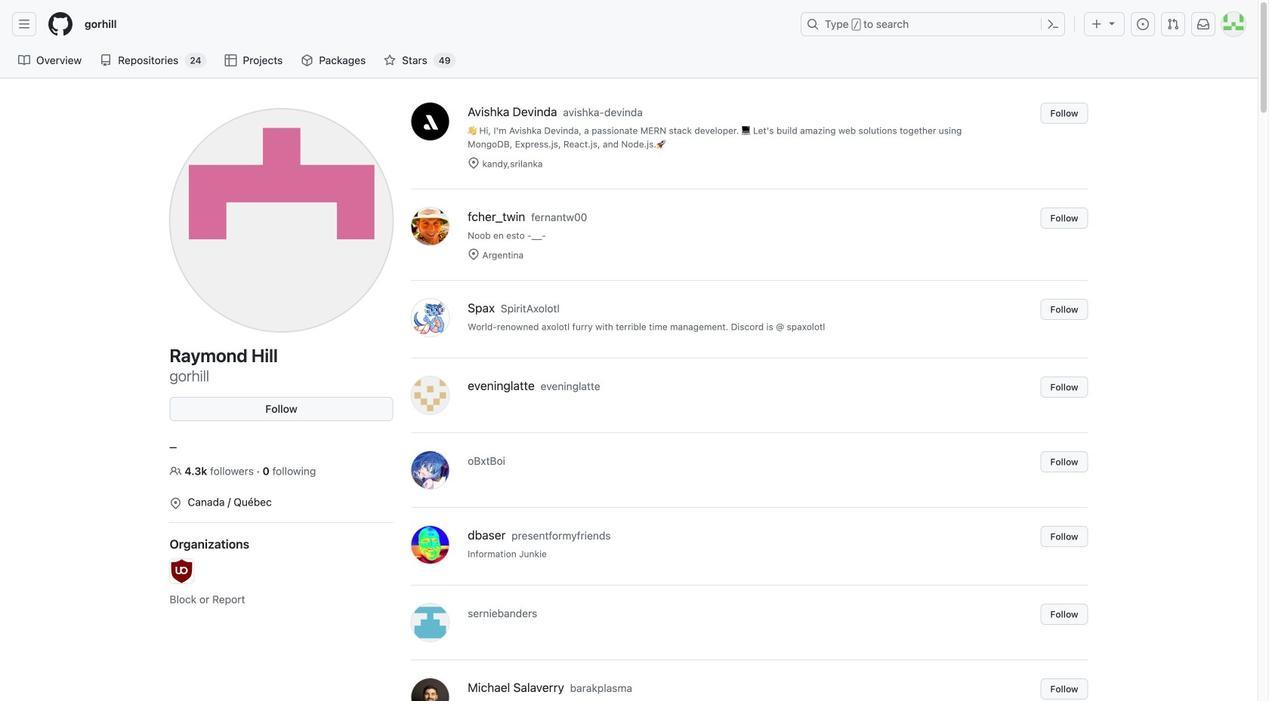 Task type: vqa. For each thing, say whether or not it's contained in the screenshot.
HERE.
no



Task type: locate. For each thing, give the bounding box(es) containing it.
0 vertical spatial location image
[[468, 157, 480, 169]]

Follow gorhill submit
[[170, 397, 393, 422]]

location image
[[468, 157, 480, 169], [468, 249, 480, 261], [170, 498, 182, 510]]

location image for @avishka devinda image
[[468, 157, 480, 169]]

Follow barakplasma submit
[[1041, 679, 1089, 700]]

Follow avishka-devinda submit
[[1041, 103, 1089, 124]]

location image inside home location: canada / québec element
[[170, 498, 182, 510]]

@spiritaxolotl image
[[411, 299, 449, 337]]

homepage image
[[48, 12, 73, 36]]

1 vertical spatial location image
[[468, 249, 480, 261]]

triangle down image
[[1106, 17, 1118, 29]]

view gorhill's full-sized avatar image
[[170, 109, 393, 332]]

command palette image
[[1047, 18, 1059, 30]]

Follow fernantw00 submit
[[1041, 208, 1089, 229]]

@ublockorigin image
[[170, 560, 194, 584]]

notifications image
[[1198, 18, 1210, 30]]

Follow serniebanders submit
[[1041, 605, 1089, 626]]

2 vertical spatial location image
[[170, 498, 182, 510]]

@eveninglatte image
[[411, 377, 449, 415]]

table image
[[225, 54, 237, 66]]

plus image
[[1091, 18, 1103, 30]]

Follow oBxtBoi submit
[[1041, 452, 1089, 473]]



Task type: describe. For each thing, give the bounding box(es) containing it.
people image
[[170, 466, 182, 478]]

@avishka devinda image
[[411, 103, 449, 141]]

Follow presentformyfriends submit
[[1041, 527, 1089, 548]]

git pull request image
[[1167, 18, 1180, 30]]

star image
[[384, 54, 396, 66]]

location image for @fernantw00 image
[[468, 249, 480, 261]]

issue opened image
[[1137, 18, 1149, 30]]

@serniebanders image
[[411, 605, 449, 642]]

package image
[[301, 54, 313, 66]]

@presentformyfriends image
[[411, 527, 449, 564]]

@barakplasma image
[[411, 679, 449, 702]]

Follow SpiritAxolotl submit
[[1041, 299, 1089, 320]]

@obxtboi image
[[411, 452, 449, 490]]

Follow eveninglatte submit
[[1041, 377, 1089, 398]]

home location: canada / québec element
[[170, 492, 393, 511]]

@fernantw00 image
[[411, 208, 449, 246]]

repo image
[[100, 54, 112, 66]]

book image
[[18, 54, 30, 66]]



